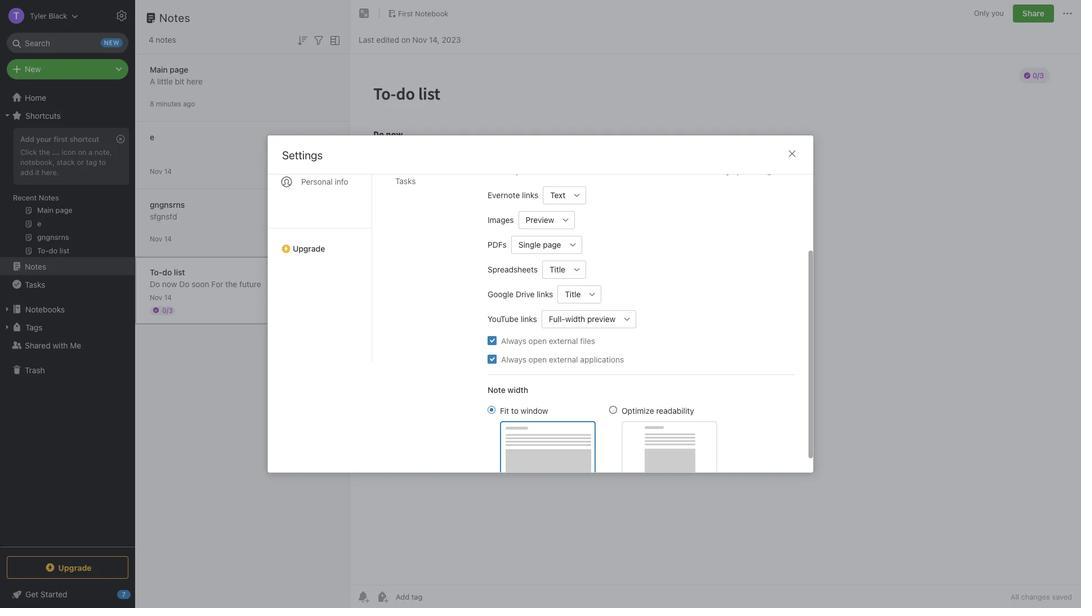 Task type: vqa. For each thing, say whether or not it's contained in the screenshot.


Task type: locate. For each thing, give the bounding box(es) containing it.
1 horizontal spatial tasks
[[395, 176, 416, 186]]

notes link
[[0, 257, 135, 275]]

bit
[[175, 76, 184, 86]]

nov up 0/3
[[150, 293, 162, 302]]

width right note at the left
[[508, 385, 528, 395]]

8 minutes ago
[[150, 99, 195, 108]]

preview button
[[519, 211, 557, 229]]

do down "list"
[[179, 279, 189, 289]]

title inside 'field'
[[565, 290, 581, 299]]

1 vertical spatial on
[[78, 148, 87, 157]]

page for main
[[170, 64, 188, 74]]

width inside 'button'
[[565, 314, 585, 324]]

0 vertical spatial external
[[549, 336, 578, 346]]

external
[[549, 336, 578, 346], [549, 355, 578, 364]]

full-
[[549, 314, 565, 324]]

title
[[550, 265, 566, 274], [565, 290, 581, 299]]

2 vertical spatial nov 14
[[150, 293, 172, 302]]

option group containing fit to window
[[488, 405, 718, 476]]

1 horizontal spatial page
[[543, 240, 561, 250]]

tree
[[0, 88, 135, 546]]

0 horizontal spatial page
[[170, 64, 188, 74]]

shortcuts button
[[0, 106, 135, 124]]

evernote links
[[488, 190, 539, 200]]

new button
[[7, 59, 128, 79]]

4
[[149, 35, 154, 44]]

settings image
[[115, 9, 128, 23]]

to
[[99, 158, 106, 167], [511, 406, 519, 415]]

tab list containing personal info
[[268, 65, 372, 363]]

0 horizontal spatial width
[[508, 385, 528, 395]]

links down drive
[[521, 314, 537, 324]]

main
[[150, 64, 168, 74]]

0 vertical spatial the
[[39, 148, 50, 157]]

2 vertical spatial notes
[[25, 262, 46, 271]]

icon
[[62, 148, 76, 157]]

your inside "group"
[[36, 135, 52, 144]]

0 horizontal spatial to
[[99, 158, 106, 167]]

little
[[157, 76, 173, 86]]

only
[[974, 9, 990, 18]]

page inside button
[[543, 240, 561, 250]]

0 vertical spatial your
[[36, 135, 52, 144]]

always for always open external files
[[501, 336, 527, 346]]

1 external from the top
[[549, 336, 578, 346]]

evernote
[[488, 190, 520, 200]]

what are my options?
[[686, 167, 763, 176]]

None search field
[[15, 33, 121, 53]]

nov down 'sfgnsfd'
[[150, 235, 162, 243]]

on inside note window element
[[401, 35, 411, 44]]

1 vertical spatial 14
[[164, 235, 172, 243]]

choose
[[488, 167, 514, 176]]

0 horizontal spatial do
[[150, 279, 160, 289]]

14 up gngnsrns
[[164, 167, 172, 175]]

1 horizontal spatial do
[[179, 279, 189, 289]]

1 horizontal spatial width
[[565, 314, 585, 324]]

1 vertical spatial always
[[501, 355, 527, 364]]

links right drive
[[537, 290, 553, 299]]

ago
[[183, 99, 195, 108]]

nov 14 up gngnsrns
[[150, 167, 172, 175]]

notes inside "note list" element
[[159, 11, 190, 24]]

1 horizontal spatial upgrade
[[293, 244, 325, 253]]

notes up tasks button
[[25, 262, 46, 271]]

pdfs
[[488, 240, 507, 250]]

always
[[501, 336, 527, 346], [501, 355, 527, 364]]

add
[[20, 168, 33, 177]]

...
[[52, 148, 60, 157]]

nov 14
[[150, 167, 172, 175], [150, 235, 172, 243], [150, 293, 172, 302]]

add
[[20, 135, 34, 144]]

default
[[533, 167, 557, 176]]

tasks tab
[[386, 172, 470, 190]]

0 vertical spatial 14
[[164, 167, 172, 175]]

on left a
[[78, 148, 87, 157]]

tree containing home
[[0, 88, 135, 546]]

single page button
[[511, 236, 564, 254]]

my
[[720, 167, 731, 176]]

external up always open external applications
[[549, 336, 578, 346]]

all changes saved
[[1011, 593, 1072, 602]]

title button down title field
[[558, 285, 584, 303]]

tasks inside tasks button
[[25, 280, 45, 289]]

page inside main page a little bit here
[[170, 64, 188, 74]]

soon
[[192, 279, 209, 289]]

0 vertical spatial upgrade button
[[268, 228, 372, 258]]

option group
[[488, 405, 718, 476]]

here
[[187, 76, 203, 86]]

0 vertical spatial tasks
[[395, 176, 416, 186]]

with
[[53, 340, 68, 350]]

0 vertical spatial upgrade
[[293, 244, 325, 253]]

page for single
[[543, 240, 561, 250]]

1 vertical spatial external
[[549, 355, 578, 364]]

sfgnsfd
[[150, 212, 177, 221]]

1 horizontal spatial on
[[401, 35, 411, 44]]

open up always open external applications
[[529, 336, 547, 346]]

nov left 14,
[[413, 35, 427, 44]]

shortcuts
[[25, 111, 61, 120]]

your for default
[[516, 167, 531, 176]]

0 vertical spatial nov 14
[[150, 167, 172, 175]]

first notebook button
[[384, 6, 452, 21]]

the right for
[[226, 279, 237, 289]]

external down always open external files
[[549, 355, 578, 364]]

expand tags image
[[3, 323, 12, 332]]

1 vertical spatial your
[[516, 167, 531, 176]]

notes
[[159, 11, 190, 24], [39, 193, 59, 202], [25, 262, 46, 271]]

2 vertical spatial 14
[[164, 293, 172, 302]]

0 vertical spatial title button
[[542, 261, 568, 279]]

tab list
[[268, 65, 372, 363]]

page
[[170, 64, 188, 74], [543, 240, 561, 250]]

0 horizontal spatial on
[[78, 148, 87, 157]]

0 vertical spatial always
[[501, 336, 527, 346]]

0 vertical spatial notes
[[159, 11, 190, 24]]

0 vertical spatial on
[[401, 35, 411, 44]]

first notebook
[[398, 9, 449, 18]]

minutes
[[156, 99, 181, 108]]

a
[[89, 148, 93, 157]]

to down note,
[[99, 158, 106, 167]]

0 horizontal spatial the
[[39, 148, 50, 157]]

title inside field
[[550, 265, 566, 274]]

1 nov 14 from the top
[[150, 167, 172, 175]]

page right single
[[543, 240, 561, 250]]

1 vertical spatial upgrade button
[[7, 557, 128, 579]]

notes up notes on the top of page
[[159, 11, 190, 24]]

title button down choose default view option for pdfs field in the top of the page
[[542, 261, 568, 279]]

1 open from the top
[[529, 336, 547, 346]]

do down to-
[[150, 279, 160, 289]]

1 horizontal spatial the
[[226, 279, 237, 289]]

share button
[[1013, 5, 1054, 23]]

saved
[[1052, 593, 1072, 602]]

note list element
[[135, 0, 350, 608]]

width for full-
[[565, 314, 585, 324]]

2 open from the top
[[529, 355, 547, 364]]

group
[[0, 124, 135, 262]]

on right edited
[[401, 35, 411, 44]]

0 vertical spatial to
[[99, 158, 106, 167]]

links
[[607, 167, 623, 176], [522, 190, 539, 200], [537, 290, 553, 299], [521, 314, 537, 324]]

nov down e
[[150, 167, 162, 175]]

Search text field
[[15, 33, 121, 53]]

width up files
[[565, 314, 585, 324]]

title for spreadsheets
[[550, 265, 566, 274]]

1 always from the top
[[501, 336, 527, 346]]

and
[[625, 167, 637, 176]]

page up the bit on the left of page
[[170, 64, 188, 74]]

spreadsheets
[[488, 265, 538, 274]]

0 vertical spatial width
[[565, 314, 585, 324]]

1 horizontal spatial to
[[511, 406, 519, 415]]

or
[[77, 158, 84, 167]]

0 horizontal spatial upgrade
[[58, 563, 92, 573]]

preview
[[587, 314, 616, 324]]

14
[[164, 167, 172, 175], [164, 235, 172, 243], [164, 293, 172, 302]]

me
[[70, 340, 81, 350]]

the left ...
[[39, 148, 50, 157]]

1 vertical spatial title
[[565, 290, 581, 299]]

1 vertical spatial nov 14
[[150, 235, 172, 243]]

tasks
[[395, 176, 416, 186], [25, 280, 45, 289]]

notes inside "group"
[[39, 193, 59, 202]]

fit
[[500, 406, 509, 415]]

14 for e
[[164, 167, 172, 175]]

shared
[[25, 340, 51, 350]]

4 notes
[[149, 35, 176, 44]]

2 14 from the top
[[164, 235, 172, 243]]

add tag image
[[376, 590, 389, 604]]

your left default
[[516, 167, 531, 176]]

14 up 0/3
[[164, 293, 172, 302]]

to inside "icon on a note, notebook, stack or tag to add it here."
[[99, 158, 106, 167]]

title up full-width preview 'button'
[[565, 290, 581, 299]]

for
[[580, 167, 589, 176]]

0 vertical spatial open
[[529, 336, 547, 346]]

Fit to window radio
[[488, 406, 496, 414]]

your up click the ...
[[36, 135, 52, 144]]

nov 14 up 0/3
[[150, 293, 172, 302]]

upgrade for right upgrade popup button
[[293, 244, 325, 253]]

external for files
[[549, 336, 578, 346]]

0 horizontal spatial your
[[36, 135, 52, 144]]

the inside "note list" element
[[226, 279, 237, 289]]

3 14 from the top
[[164, 293, 172, 302]]

1 horizontal spatial your
[[516, 167, 531, 176]]

title down choose default view option for pdfs field in the top of the page
[[550, 265, 566, 274]]

title button for spreadsheets
[[542, 261, 568, 279]]

nov
[[413, 35, 427, 44], [150, 167, 162, 175], [150, 235, 162, 243], [150, 293, 162, 302]]

upgrade inside tab list
[[293, 244, 325, 253]]

14 for gngnsrns
[[164, 235, 172, 243]]

1 vertical spatial open
[[529, 355, 547, 364]]

1 vertical spatial title button
[[558, 285, 584, 303]]

links left and
[[607, 167, 623, 176]]

always right always open external applications option
[[501, 355, 527, 364]]

Choose default view option for Google Drive links field
[[558, 285, 602, 303]]

open down always open external files
[[529, 355, 547, 364]]

expand notebooks image
[[3, 305, 12, 314]]

youtube links
[[488, 314, 537, 324]]

0 vertical spatial title
[[550, 265, 566, 274]]

choose your default views for new links and attachments.
[[488, 167, 684, 176]]

nov inside note window element
[[413, 35, 427, 44]]

2 always from the top
[[501, 355, 527, 364]]

nov 14 down 'sfgnsfd'
[[150, 235, 172, 243]]

text
[[550, 190, 566, 200]]

2 nov 14 from the top
[[150, 235, 172, 243]]

0 vertical spatial page
[[170, 64, 188, 74]]

1 vertical spatial the
[[226, 279, 237, 289]]

14 down 'sfgnsfd'
[[164, 235, 172, 243]]

open
[[529, 336, 547, 346], [529, 355, 547, 364]]

always for always open external applications
[[501, 355, 527, 364]]

always open external applications
[[501, 355, 624, 364]]

to-do list
[[150, 267, 185, 277]]

0 horizontal spatial tasks
[[25, 280, 45, 289]]

1 vertical spatial to
[[511, 406, 519, 415]]

1 vertical spatial upgrade
[[58, 563, 92, 573]]

2 external from the top
[[549, 355, 578, 364]]

1 vertical spatial notes
[[39, 193, 59, 202]]

title button
[[542, 261, 568, 279], [558, 285, 584, 303]]

1 vertical spatial tasks
[[25, 280, 45, 289]]

to right fit
[[511, 406, 519, 415]]

expand note image
[[358, 7, 371, 20]]

1 vertical spatial width
[[508, 385, 528, 395]]

Choose default view option for Evernote links field
[[543, 186, 587, 204]]

what
[[686, 167, 705, 176]]

your
[[36, 135, 52, 144], [516, 167, 531, 176]]

notes inside "link"
[[25, 262, 46, 271]]

recent
[[13, 193, 37, 202]]

1 14 from the top
[[164, 167, 172, 175]]

Choose default view option for PDFs field
[[511, 236, 582, 254]]

close image
[[786, 147, 799, 161]]

always right "always open external files" option
[[501, 336, 527, 346]]

1 vertical spatial page
[[543, 240, 561, 250]]

notes right recent
[[39, 193, 59, 202]]



Task type: describe. For each thing, give the bounding box(es) containing it.
notebook
[[415, 9, 449, 18]]

notes
[[156, 35, 176, 44]]

tags button
[[0, 318, 135, 336]]

3 nov 14 from the top
[[150, 293, 172, 302]]

Choose default view option for Images field
[[519, 211, 575, 229]]

last edited on nov 14, 2023
[[359, 35, 461, 44]]

open for always open external files
[[529, 336, 547, 346]]

open for always open external applications
[[529, 355, 547, 364]]

2 do from the left
[[179, 279, 189, 289]]

add a reminder image
[[357, 590, 370, 604]]

do
[[162, 267, 172, 277]]

width for note
[[508, 385, 528, 395]]

always open external files
[[501, 336, 595, 346]]

last
[[359, 35, 374, 44]]

2023
[[442, 35, 461, 44]]

settings
[[282, 149, 323, 162]]

notebook,
[[20, 158, 55, 167]]

optimize readability
[[622, 406, 694, 415]]

single
[[519, 240, 541, 250]]

preview
[[526, 215, 554, 225]]

tasks inside tasks tab
[[395, 176, 416, 186]]

all
[[1011, 593, 1019, 602]]

full-width preview button
[[542, 310, 619, 328]]

shared with me link
[[0, 336, 135, 354]]

single page
[[519, 240, 561, 250]]

optimize
[[622, 406, 654, 415]]

personal
[[301, 177, 333, 186]]

here.
[[42, 168, 59, 177]]

now
[[162, 279, 177, 289]]

list
[[174, 267, 185, 277]]

fit to window
[[500, 406, 548, 415]]

1 do from the left
[[150, 279, 160, 289]]

stack
[[57, 158, 75, 167]]

google
[[488, 290, 514, 299]]

0/3
[[162, 306, 173, 315]]

do now do soon for the future
[[150, 279, 261, 289]]

only you
[[974, 9, 1004, 18]]

info
[[335, 177, 348, 186]]

Note Editor text field
[[350, 54, 1081, 585]]

attachments.
[[639, 167, 684, 176]]

gngnsrns sfgnsfd
[[150, 200, 185, 221]]

first
[[54, 135, 68, 144]]

nov 14 for e
[[150, 167, 172, 175]]

share
[[1023, 8, 1045, 18]]

you
[[992, 9, 1004, 18]]

add your first shortcut
[[20, 135, 99, 144]]

new
[[591, 167, 605, 176]]

main page a little bit here
[[150, 64, 203, 86]]

future
[[239, 279, 261, 289]]

gngnsrns
[[150, 200, 185, 209]]

title button for google drive links
[[558, 285, 584, 303]]

note,
[[95, 148, 112, 157]]

youtube
[[488, 314, 519, 324]]

personal info
[[301, 177, 348, 186]]

notebooks link
[[0, 300, 135, 318]]

for
[[211, 279, 223, 289]]

Always open external files checkbox
[[488, 336, 497, 345]]

icon on a note, notebook, stack or tag to add it here.
[[20, 148, 112, 177]]

Optimize readability radio
[[609, 406, 617, 414]]

links left text "button"
[[522, 190, 539, 200]]

0 horizontal spatial upgrade button
[[7, 557, 128, 579]]

a
[[150, 76, 155, 86]]

text button
[[543, 186, 568, 204]]

home
[[25, 93, 46, 102]]

notebooks
[[25, 304, 65, 314]]

your for first
[[36, 135, 52, 144]]

new
[[25, 64, 41, 74]]

trash
[[25, 365, 45, 375]]

Choose default view option for YouTube links field
[[542, 310, 637, 328]]

files
[[580, 336, 595, 346]]

are
[[707, 167, 718, 176]]

edited
[[376, 35, 399, 44]]

note window element
[[350, 0, 1081, 608]]

note
[[488, 385, 506, 395]]

Always open external applications checkbox
[[488, 355, 497, 364]]

e
[[150, 132, 154, 142]]

tasks button
[[0, 275, 135, 293]]

note width
[[488, 385, 528, 395]]

tags
[[25, 322, 42, 332]]

changes
[[1022, 593, 1050, 602]]

Choose default view option for Spreadsheets field
[[542, 261, 586, 279]]

on inside "icon on a note, notebook, stack or tag to add it here."
[[78, 148, 87, 157]]

8
[[150, 99, 154, 108]]

recent notes
[[13, 193, 59, 202]]

to-
[[150, 267, 162, 277]]

google drive links
[[488, 290, 553, 299]]

external for applications
[[549, 355, 578, 364]]

drive
[[516, 290, 535, 299]]

full-width preview
[[549, 314, 616, 324]]

nov 14 for gngnsrns
[[150, 235, 172, 243]]

title for google drive links
[[565, 290, 581, 299]]

upgrade for the left upgrade popup button
[[58, 563, 92, 573]]

tag
[[86, 158, 97, 167]]

group containing add your first shortcut
[[0, 124, 135, 262]]

the inside "group"
[[39, 148, 50, 157]]

1 horizontal spatial upgrade button
[[268, 228, 372, 258]]

home link
[[0, 88, 135, 106]]

images
[[488, 215, 514, 225]]

readability
[[656, 406, 694, 415]]



